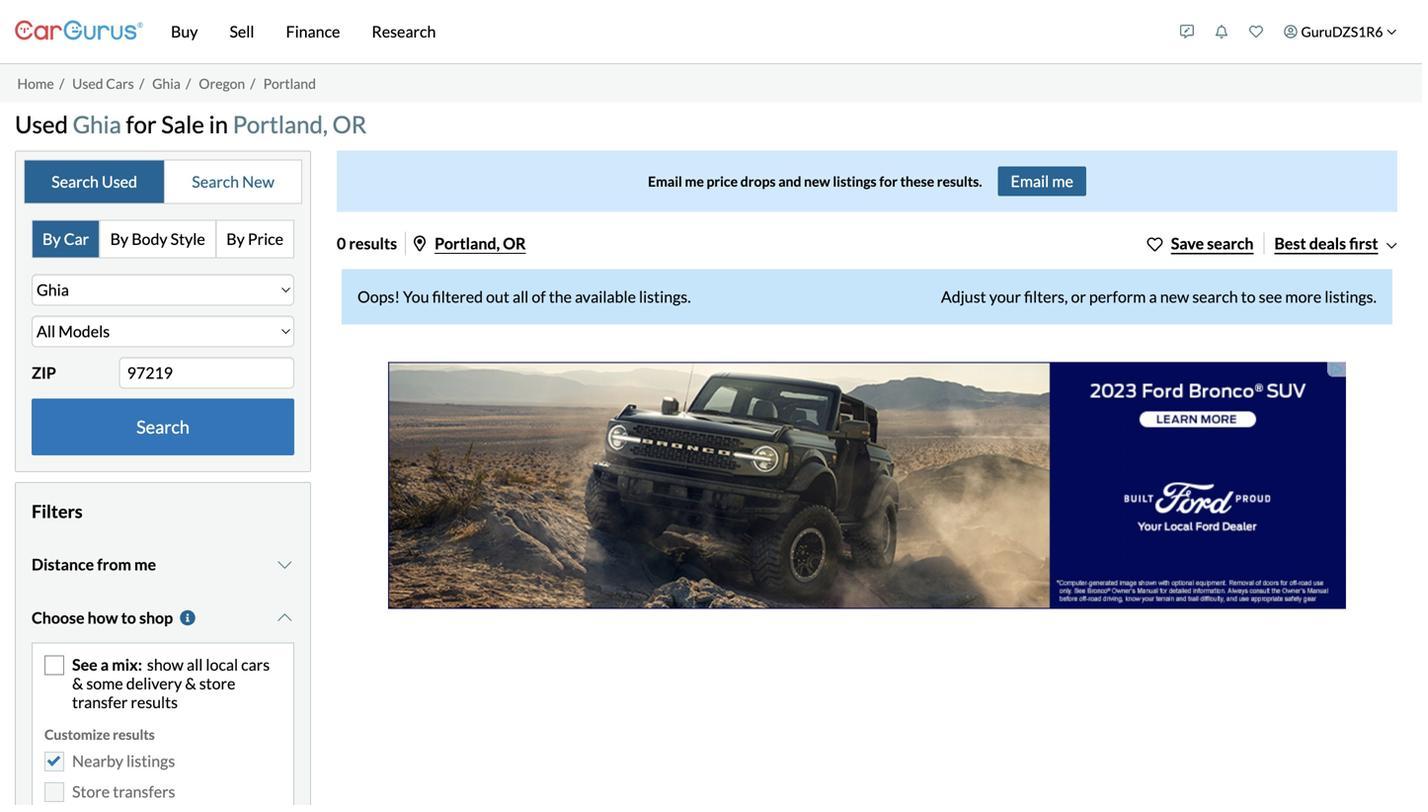 Task type: locate. For each thing, give the bounding box(es) containing it.
for left these
[[880, 173, 898, 189]]

the
[[549, 287, 572, 306]]

1 vertical spatial for
[[880, 173, 898, 189]]

save
[[1171, 233, 1205, 253]]

oops!
[[358, 287, 400, 306]]

store transfers
[[72, 782, 175, 801]]

& left store
[[185, 674, 196, 693]]

0 horizontal spatial me
[[134, 555, 156, 574]]

choose how to shop
[[32, 608, 173, 627]]

search inside button
[[136, 416, 190, 438]]

0 horizontal spatial new
[[804, 173, 831, 189]]

price
[[707, 173, 738, 189]]

advertisement region
[[388, 362, 1347, 609]]

portland, right map marker alt image
[[435, 233, 500, 253]]

used cars link
[[72, 75, 134, 92]]

0 vertical spatial search
[[1208, 233, 1254, 253]]

1 vertical spatial or
[[503, 233, 526, 253]]

0 horizontal spatial email
[[648, 173, 683, 189]]

1 horizontal spatial portland,
[[435, 233, 500, 253]]

1 horizontal spatial search
[[136, 416, 190, 438]]

these
[[901, 173, 935, 189]]

tab list
[[24, 159, 302, 204], [32, 220, 294, 258]]

chevron down image inside choose how to shop dropdown button
[[275, 610, 294, 626]]

0 horizontal spatial listings.
[[639, 287, 691, 306]]

search new tab
[[165, 160, 301, 203]]

price
[[248, 229, 284, 248]]

search for search used
[[52, 172, 99, 191]]

listings up transfers on the left
[[127, 751, 175, 771]]

1 horizontal spatial email
[[1011, 171, 1049, 190]]

used ghia for sale in portland, or
[[15, 110, 367, 138]]

2 listings. from the left
[[1325, 287, 1377, 306]]

2 vertical spatial used
[[102, 172, 137, 191]]

all left of
[[513, 287, 529, 306]]

results
[[349, 233, 397, 253], [131, 693, 178, 712], [113, 726, 155, 743]]

all left local
[[187, 655, 203, 674]]

search
[[52, 172, 99, 191], [192, 172, 239, 191], [136, 416, 190, 438]]

0 horizontal spatial &
[[72, 674, 83, 693]]

/
[[59, 75, 64, 92], [139, 75, 144, 92], [186, 75, 191, 92], [250, 75, 256, 92]]

research button
[[356, 0, 452, 63]]

0 horizontal spatial or
[[333, 110, 367, 138]]

2 vertical spatial results
[[113, 726, 155, 743]]

0 results
[[337, 233, 397, 253]]

by inside tab
[[110, 229, 129, 248]]

and
[[779, 173, 802, 189]]

1 horizontal spatial to
[[1242, 287, 1256, 306]]

new right and
[[804, 173, 831, 189]]

by left "body"
[[110, 229, 129, 248]]

results right 0
[[349, 233, 397, 253]]

out
[[486, 287, 510, 306]]

customize results
[[44, 726, 155, 743]]

0 horizontal spatial all
[[187, 655, 203, 674]]

0 horizontal spatial to
[[121, 608, 136, 627]]

0 vertical spatial tab list
[[24, 159, 302, 204]]

oregon
[[199, 75, 245, 92]]

used
[[72, 75, 103, 92], [15, 110, 68, 138], [102, 172, 137, 191]]

1 / from the left
[[59, 75, 64, 92]]

2 horizontal spatial search
[[192, 172, 239, 191]]

1 horizontal spatial all
[[513, 287, 529, 306]]

/ right "ghia" link
[[186, 75, 191, 92]]

0 vertical spatial chevron down image
[[275, 557, 294, 572]]

email inside button
[[1011, 171, 1049, 190]]

0 horizontal spatial listings
[[127, 751, 175, 771]]

0 horizontal spatial search
[[52, 172, 99, 191]]

1 vertical spatial tab list
[[32, 220, 294, 258]]

listings. right available at top
[[639, 287, 691, 306]]

to right how
[[121, 608, 136, 627]]

0 vertical spatial or
[[333, 110, 367, 138]]

drops
[[741, 173, 776, 189]]

1 vertical spatial results
[[131, 693, 178, 712]]

by body style tab
[[100, 221, 217, 257]]

menu bar
[[143, 0, 1170, 63]]

0 horizontal spatial ghia
[[73, 110, 121, 138]]

1 horizontal spatial me
[[685, 173, 704, 189]]

by
[[42, 229, 61, 248], [110, 229, 129, 248], [226, 229, 245, 248]]

portland
[[263, 75, 316, 92]]

1 vertical spatial new
[[1161, 287, 1190, 306]]

oregon link
[[199, 75, 245, 92]]

0 vertical spatial portland,
[[233, 110, 328, 138]]

all
[[513, 287, 529, 306], [187, 655, 203, 674]]

1 listings. from the left
[[639, 287, 691, 306]]

finance button
[[270, 0, 356, 63]]

ghia up "sale"
[[152, 75, 181, 92]]

0 vertical spatial a
[[1150, 287, 1158, 306]]

2 horizontal spatial by
[[226, 229, 245, 248]]

1 by from the left
[[42, 229, 61, 248]]

how
[[88, 608, 118, 627]]

1 vertical spatial ghia
[[73, 110, 121, 138]]

me for email me price drops and new listings for these results.
[[685, 173, 704, 189]]

email for email me price drops and new listings for these results.
[[648, 173, 683, 189]]

search down the zip telephone field
[[136, 416, 190, 438]]

results down show
[[131, 693, 178, 712]]

/ right cars
[[139, 75, 144, 92]]

by body style
[[110, 229, 205, 248]]

1 vertical spatial portland,
[[435, 233, 500, 253]]

0 vertical spatial results
[[349, 233, 397, 253]]

more
[[1286, 287, 1322, 306]]

me inside button
[[1053, 171, 1074, 190]]

save search
[[1171, 233, 1254, 253]]

search
[[1208, 233, 1254, 253], [1193, 287, 1239, 306]]

listings left these
[[833, 173, 877, 189]]

listings. right more
[[1325, 287, 1377, 306]]

0 vertical spatial for
[[126, 110, 157, 138]]

0 vertical spatial listings
[[833, 173, 877, 189]]

new
[[804, 173, 831, 189], [1161, 287, 1190, 306]]

used left cars
[[72, 75, 103, 92]]

tab list containing search used
[[24, 159, 302, 204]]

local
[[206, 655, 238, 674]]

email me button
[[998, 166, 1087, 196]]

search used tab
[[25, 160, 165, 203]]

by left car
[[42, 229, 61, 248]]

or
[[333, 110, 367, 138], [503, 233, 526, 253]]

1 horizontal spatial &
[[185, 674, 196, 693]]

by inside tab
[[42, 229, 61, 248]]

home
[[17, 75, 54, 92]]

by inside tab
[[226, 229, 245, 248]]

3 by from the left
[[226, 229, 245, 248]]

used down home
[[15, 110, 68, 138]]

chevron down image for choose how to shop dropdown button
[[275, 610, 294, 626]]

search down the save search
[[1193, 287, 1239, 306]]

to left see
[[1242, 287, 1256, 306]]

portland, down portland
[[233, 110, 328, 138]]

by for by car
[[42, 229, 61, 248]]

a right see
[[101, 655, 109, 674]]

distance from me button
[[32, 540, 294, 589]]

chevron down image
[[275, 557, 294, 572], [275, 610, 294, 626]]

save search button
[[1148, 231, 1254, 255]]

store
[[72, 782, 110, 801]]

to
[[1242, 287, 1256, 306], [121, 608, 136, 627]]

used up "body"
[[102, 172, 137, 191]]

by price
[[226, 229, 284, 248]]

a right perform
[[1150, 287, 1158, 306]]

1 vertical spatial chevron down image
[[275, 610, 294, 626]]

/ right home link
[[59, 75, 64, 92]]

transfers
[[113, 782, 175, 801]]

adjust
[[941, 287, 987, 306]]

portland, or button
[[414, 233, 526, 253]]

some
[[86, 674, 123, 693]]

results inside show all local cars & some delivery & store transfer results
[[131, 693, 178, 712]]

0 vertical spatial new
[[804, 173, 831, 189]]

info circle image
[[178, 610, 198, 626]]

search up car
[[52, 172, 99, 191]]

1 horizontal spatial listings.
[[1325, 287, 1377, 306]]

2 chevron down image from the top
[[275, 610, 294, 626]]

0 vertical spatial all
[[513, 287, 529, 306]]

/ right oregon
[[250, 75, 256, 92]]

available
[[575, 287, 636, 306]]

buy
[[171, 22, 198, 41]]

search left new
[[192, 172, 239, 191]]

1 chevron down image from the top
[[275, 557, 294, 572]]

listings.
[[639, 287, 691, 306], [1325, 287, 1377, 306]]

0 horizontal spatial by
[[42, 229, 61, 248]]

1 horizontal spatial by
[[110, 229, 129, 248]]

map marker alt image
[[414, 235, 426, 251]]

search for search new
[[192, 172, 239, 191]]

for
[[126, 110, 157, 138], [880, 173, 898, 189]]

0 vertical spatial ghia
[[152, 75, 181, 92]]

3 / from the left
[[186, 75, 191, 92]]

0 vertical spatial used
[[72, 75, 103, 92]]

gurudzs1r6
[[1302, 23, 1384, 40]]

listings
[[833, 173, 877, 189], [127, 751, 175, 771]]

new down save
[[1161, 287, 1190, 306]]

email right 'results.'
[[1011, 171, 1049, 190]]

search right save
[[1208, 233, 1254, 253]]

by price tab
[[217, 221, 293, 257]]

&
[[72, 674, 83, 693], [185, 674, 196, 693]]

0 horizontal spatial for
[[126, 110, 157, 138]]

filters
[[32, 500, 83, 522]]

portland, or
[[435, 233, 526, 253]]

ghia down used cars link
[[73, 110, 121, 138]]

for left "sale"
[[126, 110, 157, 138]]

home link
[[17, 75, 54, 92]]

by left price
[[226, 229, 245, 248]]

ghia
[[152, 75, 181, 92], [73, 110, 121, 138]]

results up nearby listings
[[113, 726, 155, 743]]

2 horizontal spatial me
[[1053, 171, 1074, 190]]

1 vertical spatial all
[[187, 655, 203, 674]]

1 vertical spatial a
[[101, 655, 109, 674]]

& left some
[[72, 674, 83, 693]]

chevron down image inside "distance from me" dropdown button
[[275, 557, 294, 572]]

by for by body style
[[110, 229, 129, 248]]

1 horizontal spatial listings
[[833, 173, 877, 189]]

user icon image
[[1284, 25, 1298, 39]]

a
[[1150, 287, 1158, 306], [101, 655, 109, 674]]

gurudzs1r6 menu item
[[1274, 4, 1408, 59]]

1 vertical spatial to
[[121, 608, 136, 627]]

car
[[64, 229, 89, 248]]

email left price
[[648, 173, 683, 189]]

2 by from the left
[[110, 229, 129, 248]]



Task type: describe. For each thing, give the bounding box(es) containing it.
search for search
[[136, 416, 190, 438]]

1 horizontal spatial new
[[1161, 287, 1190, 306]]

style
[[171, 229, 205, 248]]

search button
[[32, 398, 294, 455]]

1 vertical spatial used
[[15, 110, 68, 138]]

body
[[132, 229, 168, 248]]

research
[[372, 22, 436, 41]]

to inside dropdown button
[[121, 608, 136, 627]]

distance from me
[[32, 555, 156, 574]]

sale
[[161, 110, 204, 138]]

1 vertical spatial listings
[[127, 751, 175, 771]]

customize
[[44, 726, 110, 743]]

cars
[[106, 75, 134, 92]]

transfer
[[72, 693, 128, 712]]

1 horizontal spatial or
[[503, 233, 526, 253]]

used inside tab
[[102, 172, 137, 191]]

1 horizontal spatial for
[[880, 173, 898, 189]]

cargurus logo homepage link link
[[15, 3, 143, 60]]

see
[[1259, 287, 1283, 306]]

0 horizontal spatial a
[[101, 655, 109, 674]]

add a car review image
[[1181, 25, 1194, 39]]

by for by price
[[226, 229, 245, 248]]

oops! you filtered out all of the available listings.
[[358, 287, 691, 306]]

from
[[97, 555, 131, 574]]

filtered
[[432, 287, 483, 306]]

email me price drops and new listings for these results.
[[648, 173, 983, 189]]

2 / from the left
[[139, 75, 144, 92]]

by car
[[42, 229, 89, 248]]

email me
[[1011, 171, 1074, 190]]

0 horizontal spatial portland,
[[233, 110, 328, 138]]

1 horizontal spatial a
[[1150, 287, 1158, 306]]

nearby
[[72, 751, 123, 771]]

chevron down image
[[1387, 26, 1397, 37]]

shop
[[139, 608, 173, 627]]

search inside button
[[1208, 233, 1254, 253]]

choose how to shop button
[[32, 593, 294, 643]]

show all local cars & some delivery & store transfer results
[[72, 655, 270, 712]]

buy button
[[155, 0, 214, 63]]

ZIP telephone field
[[119, 357, 294, 389]]

delivery
[[126, 674, 182, 693]]

open notifications image
[[1215, 25, 1229, 39]]

results.
[[937, 173, 983, 189]]

me inside dropdown button
[[134, 555, 156, 574]]

results for 0 results
[[349, 233, 397, 253]]

1 & from the left
[[72, 674, 83, 693]]

you
[[403, 287, 429, 306]]

home / used cars / ghia / oregon / portland
[[17, 75, 316, 92]]

saved cars image
[[1250, 25, 1264, 39]]

or
[[1071, 287, 1087, 306]]

finance
[[286, 22, 340, 41]]

store
[[199, 674, 236, 693]]

gurudzs1r6 button
[[1274, 4, 1408, 59]]

of
[[532, 287, 546, 306]]

0
[[337, 233, 346, 253]]

chevron down image for "distance from me" dropdown button
[[275, 557, 294, 572]]

new
[[242, 172, 275, 191]]

1 vertical spatial search
[[1193, 287, 1239, 306]]

cargurus logo homepage link image
[[15, 3, 143, 60]]

4 / from the left
[[250, 75, 256, 92]]

all inside show all local cars & some delivery & store transfer results
[[187, 655, 203, 674]]

see a mix:
[[72, 655, 142, 674]]

your
[[990, 287, 1021, 306]]

show
[[147, 655, 184, 674]]

see
[[72, 655, 98, 674]]

by car tab
[[33, 221, 100, 257]]

distance
[[32, 555, 94, 574]]

mix:
[[112, 655, 142, 674]]

search new
[[192, 172, 275, 191]]

gurudzs1r6 menu
[[1170, 4, 1408, 59]]

tab list containing by car
[[32, 220, 294, 258]]

1 horizontal spatial ghia
[[152, 75, 181, 92]]

2 & from the left
[[185, 674, 196, 693]]

0 vertical spatial to
[[1242, 287, 1256, 306]]

choose
[[32, 608, 85, 627]]

search used
[[52, 172, 137, 191]]

me for email me
[[1053, 171, 1074, 190]]

results for customize results
[[113, 726, 155, 743]]

sell
[[230, 22, 254, 41]]

cars
[[241, 655, 270, 674]]

menu bar containing buy
[[143, 0, 1170, 63]]

zip
[[32, 363, 56, 382]]

sell button
[[214, 0, 270, 63]]

perform
[[1090, 287, 1146, 306]]

nearby listings
[[72, 751, 175, 771]]

email for email me
[[1011, 171, 1049, 190]]

in
[[209, 110, 228, 138]]

filters,
[[1025, 287, 1068, 306]]

ghia link
[[152, 75, 181, 92]]

adjust your filters, or perform a new search to see more listings.
[[941, 287, 1377, 306]]



Task type: vqa. For each thing, say whether or not it's contained in the screenshot.
the rightmost the market
no



